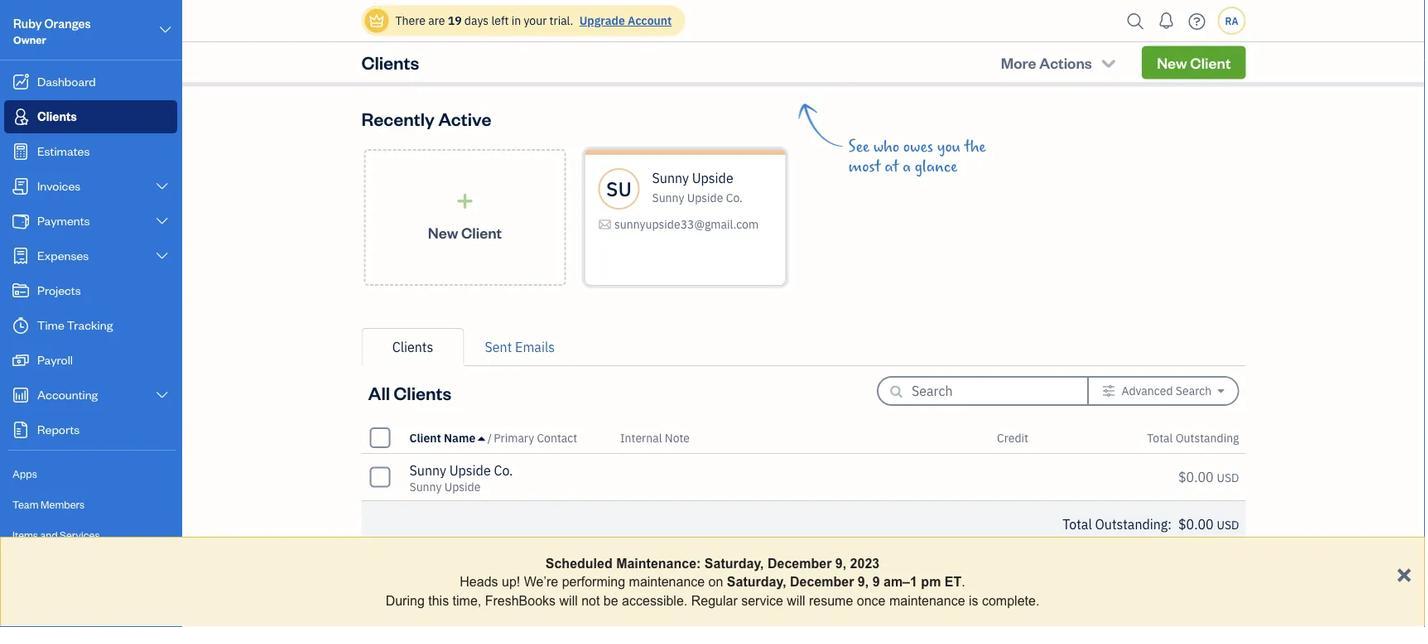 Task type: describe. For each thing, give the bounding box(es) containing it.
credit
[[997, 430, 1029, 445]]

ra
[[1226, 14, 1239, 27]]

total outstanding link
[[1148, 430, 1240, 445]]

projects
[[37, 282, 81, 298]]

timer image
[[11, 317, 31, 334]]

and
[[40, 528, 58, 542]]

0 horizontal spatial new client link
[[364, 149, 566, 286]]

2023
[[851, 556, 880, 571]]

view
[[744, 569, 771, 584]]

19
[[448, 13, 462, 28]]

sunny upside sunny upside co.
[[652, 169, 743, 205]]

/
[[488, 430, 492, 445]]

co. inside sunny upside co. sunny upside
[[494, 462, 513, 479]]

members
[[41, 497, 85, 511]]

invoices link
[[4, 170, 177, 203]]

services
[[60, 528, 100, 542]]

usd inside total outstanding : $0.00 usd
[[1217, 517, 1240, 533]]

payments
[[37, 213, 90, 228]]

accounting link
[[4, 379, 177, 412]]

ra button
[[1218, 7, 1246, 35]]

glance
[[915, 157, 958, 176]]

1 horizontal spatial new client link
[[1143, 46, 1246, 79]]

projects link
[[4, 274, 177, 307]]

service
[[742, 593, 784, 608]]

all clients
[[368, 381, 452, 404]]

accounting
[[37, 386, 98, 402]]

most
[[849, 157, 881, 176]]

during
[[386, 593, 425, 608]]

Search text field
[[912, 378, 1061, 404]]

notifications image
[[1154, 4, 1180, 37]]

tracking
[[67, 317, 113, 333]]

usd inside $0.00 usd
[[1217, 470, 1240, 485]]

time
[[37, 317, 64, 333]]

su
[[607, 176, 632, 202]]

be
[[604, 593, 619, 608]]

1 horizontal spatial 9,
[[858, 574, 869, 589]]

is
[[969, 593, 979, 608]]

there
[[396, 13, 426, 28]]

advanced search
[[1122, 383, 1212, 398]]

primary
[[494, 430, 534, 445]]

time tracking
[[37, 317, 113, 333]]

expenses link
[[4, 239, 177, 273]]

report image
[[11, 422, 31, 438]]

invoices
[[37, 178, 81, 193]]

plus image
[[456, 192, 475, 209]]

1 will from the left
[[560, 593, 578, 608]]

total outstanding
[[1148, 430, 1240, 445]]

payment image
[[11, 213, 31, 229]]

once
[[857, 593, 886, 608]]

account
[[628, 13, 672, 28]]

more actions
[[1001, 53, 1093, 72]]

crown image
[[368, 12, 386, 29]]

complete.
[[983, 593, 1040, 608]]

credit link
[[997, 430, 1029, 445]]

regular
[[692, 593, 738, 608]]

outstanding for total outstanding : $0.00 usd
[[1096, 516, 1168, 533]]

0 horizontal spatial in
[[512, 13, 521, 28]]

:
[[1168, 516, 1172, 533]]

$0 for $0 overdue
[[485, 22, 524, 62]]

× button
[[1397, 558, 1413, 588]]

draft
[[1096, 67, 1125, 84]]

see
[[849, 138, 870, 156]]

payroll link
[[4, 344, 177, 377]]

dashboard image
[[11, 74, 31, 90]]

who
[[874, 138, 900, 156]]

internal
[[621, 430, 662, 445]]

total for total outstanding : $0.00 usd
[[1063, 516, 1093, 533]]

project image
[[11, 283, 31, 299]]

heads
[[460, 574, 498, 589]]

$0 overdue
[[481, 22, 529, 84]]

1 vertical spatial new
[[428, 223, 458, 242]]

0 vertical spatial saturday,
[[705, 556, 764, 571]]

.
[[962, 574, 966, 589]]

1 vertical spatial saturday,
[[727, 574, 787, 589]]

go to help image
[[1184, 9, 1211, 34]]

2 will from the left
[[787, 593, 806, 608]]

note
[[665, 430, 690, 445]]

team
[[12, 497, 39, 511]]

0 vertical spatial new
[[1157, 52, 1188, 72]]

reports link
[[4, 413, 177, 447]]

client name
[[410, 430, 476, 445]]

deleted
[[791, 592, 831, 607]]

estimates
[[37, 143, 90, 159]]

emails
[[515, 338, 555, 356]]

dashboard link
[[4, 65, 177, 99]]

in inside $0 in draft
[[1082, 67, 1093, 84]]

2 $0.00 from the top
[[1179, 516, 1214, 533]]

sunnyupside33@gmail.com
[[615, 217, 759, 232]]

outstanding
[[784, 67, 855, 84]]

$0 total outstanding
[[753, 22, 855, 84]]

accessible.
[[622, 593, 688, 608]]

not
[[582, 593, 600, 608]]

0 vertical spatial december
[[768, 556, 832, 571]]

$0 for $0 in draft
[[1084, 22, 1123, 62]]

payroll
[[37, 352, 73, 367]]

apps
[[12, 467, 37, 481]]

oranges
[[44, 15, 91, 31]]



Task type: locate. For each thing, give the bounding box(es) containing it.
0 horizontal spatial 9,
[[836, 556, 847, 571]]

0 horizontal spatial $0
[[485, 22, 524, 62]]

1 vertical spatial usd
[[1217, 517, 1240, 533]]

0 vertical spatial maintenance
[[629, 574, 705, 589]]

estimate image
[[11, 143, 31, 160]]

chart image
[[11, 387, 31, 403]]

0 horizontal spatial new client
[[428, 223, 502, 242]]

usd down $0.00 usd
[[1217, 517, 1240, 533]]

december up resume
[[790, 574, 854, 589]]

freshbooks
[[485, 593, 556, 608]]

dashboard
[[37, 73, 96, 89]]

owner
[[13, 33, 46, 46]]

resume
[[809, 593, 854, 608]]

client down plus icon
[[461, 223, 502, 242]]

2 usd from the top
[[1217, 517, 1240, 533]]

9
[[873, 574, 880, 589]]

clients link up estimates link in the top of the page
[[4, 100, 177, 133]]

invoice image
[[11, 178, 31, 195]]

team members link
[[4, 490, 177, 519]]

$0.00 down total outstanding link
[[1179, 468, 1214, 486]]

you
[[938, 138, 961, 156]]

new client down plus icon
[[428, 223, 502, 242]]

expense image
[[11, 248, 31, 264]]

0 horizontal spatial total
[[1063, 516, 1093, 533]]

co. up sunnyupside33@gmail.com
[[726, 190, 743, 205]]

items and services
[[12, 528, 100, 542]]

in left draft
[[1082, 67, 1093, 84]]

0 horizontal spatial client
[[410, 430, 441, 445]]

new down the notifications icon
[[1157, 52, 1188, 72]]

2 horizontal spatial $0
[[1084, 22, 1123, 62]]

overdue
[[481, 67, 529, 84]]

will down archived
[[787, 593, 806, 608]]

0 horizontal spatial co.
[[494, 462, 513, 479]]

co.
[[726, 190, 743, 205], [494, 462, 513, 479]]

× dialog
[[0, 537, 1426, 627]]

2 vertical spatial chevron large down image
[[155, 389, 170, 402]]

sunny
[[652, 169, 689, 187], [652, 190, 685, 205], [410, 462, 446, 479], [410, 479, 442, 495]]

in right left
[[512, 13, 521, 28]]

reports
[[37, 421, 80, 437]]

archived
[[773, 569, 823, 584]]

chevron large down image for accounting
[[155, 389, 170, 402]]

in
[[512, 13, 521, 28], [1082, 67, 1093, 84]]

chevrondown image
[[1100, 54, 1119, 71]]

will left not
[[560, 593, 578, 608]]

2 chevron large down image from the top
[[155, 249, 170, 263]]

$0 up the outstanding
[[784, 22, 824, 62]]

0 vertical spatial chevron large down image
[[155, 215, 170, 228]]

am–1
[[884, 574, 918, 589]]

usd
[[1217, 470, 1240, 485], [1217, 517, 1240, 533]]

client name link
[[410, 430, 488, 445]]

0 vertical spatial new client
[[1157, 52, 1232, 72]]

maintenance down maintenance:
[[629, 574, 705, 589]]

chevron large down image inside expenses link
[[155, 249, 170, 263]]

money image
[[11, 352, 31, 369]]

estimates link
[[4, 135, 177, 168]]

caretup image
[[478, 431, 485, 444]]

chevron large down image down the invoices link
[[155, 215, 170, 228]]

1 vertical spatial in
[[1082, 67, 1093, 84]]

1 vertical spatial total
[[1063, 516, 1093, 533]]

1 horizontal spatial maintenance
[[890, 593, 966, 608]]

1 horizontal spatial co.
[[726, 190, 743, 205]]

0 vertical spatial clients link
[[4, 100, 177, 133]]

caretdown image
[[1218, 384, 1225, 398]]

chevron large down image for invoices
[[155, 180, 170, 193]]

1 vertical spatial maintenance
[[890, 593, 966, 608]]

sunny upside co. sunny upside
[[410, 462, 513, 495]]

saturday, up service
[[727, 574, 787, 589]]

chevron large down image up projects link
[[155, 249, 170, 263]]

clients up resume
[[826, 569, 864, 584]]

owes
[[904, 138, 934, 156]]

recently
[[362, 106, 435, 130]]

0 vertical spatial outstanding
[[1176, 430, 1240, 445]]

$0 inside $0 in draft
[[1084, 22, 1123, 62]]

december up deleted
[[768, 556, 832, 571]]

1 vertical spatial chevron large down image
[[155, 249, 170, 263]]

envelope image
[[599, 215, 612, 234]]

saturday, up on
[[705, 556, 764, 571]]

1 $0 from the left
[[485, 22, 524, 62]]

internal note
[[621, 430, 690, 445]]

1 vertical spatial clients link
[[362, 328, 464, 366]]

new client down go to help image
[[1157, 52, 1232, 72]]

0 vertical spatial co.
[[726, 190, 743, 205]]

new down plus icon
[[428, 223, 458, 242]]

chevron large down image
[[158, 20, 173, 40], [155, 180, 170, 193], [155, 389, 170, 402]]

clients inside main "element"
[[37, 108, 77, 124]]

$0 up overdue
[[485, 22, 524, 62]]

1 vertical spatial $0.00
[[1179, 516, 1214, 533]]

total for total outstanding
[[1148, 430, 1173, 445]]

chevron large down image for expenses
[[155, 249, 170, 263]]

1 horizontal spatial clients link
[[362, 328, 464, 366]]

1 horizontal spatial new client
[[1157, 52, 1232, 72]]

3 $0 from the left
[[1084, 22, 1123, 62]]

co. down primary
[[494, 462, 513, 479]]

chevron large down image inside the accounting link
[[155, 389, 170, 402]]

1 usd from the top
[[1217, 470, 1240, 485]]

$0 in draft
[[1082, 22, 1125, 84]]

sent emails link
[[464, 328, 576, 366]]

1 vertical spatial new client link
[[364, 149, 566, 286]]

client image
[[11, 109, 31, 125]]

9,
[[836, 556, 847, 571], [858, 574, 869, 589]]

$0 for $0 total outstanding
[[784, 22, 824, 62]]

name
[[444, 430, 476, 445]]

clients
[[362, 50, 419, 74], [37, 108, 77, 124], [392, 338, 434, 356], [394, 381, 452, 404], [826, 569, 864, 584]]

clients inside view archived clients or deleted
[[826, 569, 864, 584]]

bank connections
[[12, 559, 97, 572]]

saturday,
[[705, 556, 764, 571], [727, 574, 787, 589]]

search
[[1176, 383, 1212, 398]]

view archived clients or deleted
[[744, 569, 864, 607]]

expenses
[[37, 247, 89, 263]]

ruby oranges owner
[[13, 15, 91, 46]]

this
[[429, 593, 449, 608]]

clients up estimates
[[37, 108, 77, 124]]

1 vertical spatial new client
[[428, 223, 502, 242]]

bank connections link
[[4, 552, 177, 581]]

0 vertical spatial client
[[1191, 52, 1232, 72]]

bank
[[12, 559, 36, 572]]

performing
[[562, 574, 626, 589]]

1 vertical spatial co.
[[494, 462, 513, 479]]

scheduled
[[546, 556, 613, 571]]

0 vertical spatial chevron large down image
[[158, 20, 173, 40]]

upgrade account link
[[576, 13, 672, 28]]

$0.00 right :
[[1179, 516, 1214, 533]]

on
[[709, 574, 724, 589]]

0 vertical spatial 9,
[[836, 556, 847, 571]]

see who owes you the most at a glance
[[849, 138, 986, 176]]

view archived clients link
[[729, 563, 879, 590]]

et
[[945, 574, 962, 589]]

primary contact
[[494, 430, 578, 445]]

1 chevron large down image from the top
[[155, 215, 170, 228]]

clients right all
[[394, 381, 452, 404]]

1 vertical spatial december
[[790, 574, 854, 589]]

0 vertical spatial new client link
[[1143, 46, 1246, 79]]

maintenance:
[[616, 556, 701, 571]]

settings image
[[1103, 384, 1116, 398]]

clients link
[[4, 100, 177, 133], [362, 328, 464, 366]]

$0.00 usd
[[1179, 468, 1240, 486]]

0 vertical spatial $0.00
[[1179, 468, 1214, 486]]

left
[[492, 13, 509, 28]]

usd down total outstanding
[[1217, 470, 1240, 485]]

are
[[428, 13, 445, 28]]

1 horizontal spatial client
[[461, 223, 502, 242]]

total
[[753, 67, 781, 84]]

0 vertical spatial usd
[[1217, 470, 1240, 485]]

2 vertical spatial client
[[410, 430, 441, 445]]

clients down "crown" icon
[[362, 50, 419, 74]]

9, left the 9
[[858, 574, 869, 589]]

contact
[[537, 430, 578, 445]]

1 horizontal spatial total
[[1148, 430, 1173, 445]]

1 vertical spatial client
[[461, 223, 502, 242]]

main element
[[0, 0, 224, 627]]

0 horizontal spatial maintenance
[[629, 574, 705, 589]]

days
[[465, 13, 489, 28]]

$0.00
[[1179, 468, 1214, 486], [1179, 516, 1214, 533]]

more
[[1001, 53, 1037, 72]]

pm
[[922, 574, 941, 589]]

search image
[[1123, 9, 1149, 34]]

connections
[[38, 559, 97, 572]]

0 horizontal spatial new
[[428, 223, 458, 242]]

client down go to help image
[[1191, 52, 1232, 72]]

chevron large down image inside payments link
[[155, 215, 170, 228]]

2 horizontal spatial client
[[1191, 52, 1232, 72]]

2 $0 from the left
[[784, 22, 824, 62]]

$0 up draft
[[1084, 22, 1123, 62]]

a
[[903, 157, 911, 176]]

chevron large down image for payments
[[155, 215, 170, 228]]

$0 inside $0 overdue
[[485, 22, 524, 62]]

1 horizontal spatial new
[[1157, 52, 1188, 72]]

new
[[1157, 52, 1188, 72], [428, 223, 458, 242]]

apps link
[[4, 460, 177, 489]]

client left name
[[410, 430, 441, 445]]

or
[[777, 592, 788, 607]]

1 horizontal spatial will
[[787, 593, 806, 608]]

1 horizontal spatial in
[[1082, 67, 1093, 84]]

scheduled maintenance: saturday, december 9, 2023 heads up! we're performing maintenance on saturday, december 9, 9 am–1 pm et . during this time, freshbooks will not be accessible. regular service will resume once maintenance is complete.
[[386, 556, 1040, 608]]

more actions button
[[987, 46, 1133, 79]]

0 horizontal spatial will
[[560, 593, 578, 608]]

sent
[[485, 338, 512, 356]]

ruby
[[13, 15, 42, 31]]

clients up all clients on the bottom left of page
[[392, 338, 434, 356]]

0 vertical spatial total
[[1148, 430, 1173, 445]]

outstanding for total outstanding
[[1176, 430, 1240, 445]]

co. inside sunny upside sunny upside co.
[[726, 190, 743, 205]]

1 horizontal spatial $0
[[784, 22, 824, 62]]

new client link
[[1143, 46, 1246, 79], [364, 149, 566, 286]]

0 vertical spatial in
[[512, 13, 521, 28]]

team members
[[12, 497, 85, 511]]

chevron large down image
[[155, 215, 170, 228], [155, 249, 170, 263]]

0 horizontal spatial clients link
[[4, 100, 177, 133]]

payments link
[[4, 205, 177, 238]]

chevron large down image inside the invoices link
[[155, 180, 170, 193]]

0 horizontal spatial outstanding
[[1096, 516, 1168, 533]]

1 vertical spatial outstanding
[[1096, 516, 1168, 533]]

1 vertical spatial 9,
[[858, 574, 869, 589]]

we're
[[524, 574, 559, 589]]

$0 inside $0 total outstanding
[[784, 22, 824, 62]]

1 $0.00 from the top
[[1179, 468, 1214, 486]]

deleted link
[[791, 592, 831, 607]]

9, left '2023'
[[836, 556, 847, 571]]

1 vertical spatial chevron large down image
[[155, 180, 170, 193]]

maintenance down pm
[[890, 593, 966, 608]]

there are 19 days left in your trial. upgrade account
[[396, 13, 672, 28]]

1 horizontal spatial outstanding
[[1176, 430, 1240, 445]]

clients link up all clients on the bottom left of page
[[362, 328, 464, 366]]

at
[[885, 157, 899, 176]]



Task type: vqa. For each thing, say whether or not it's contained in the screenshot.
the Merchant
no



